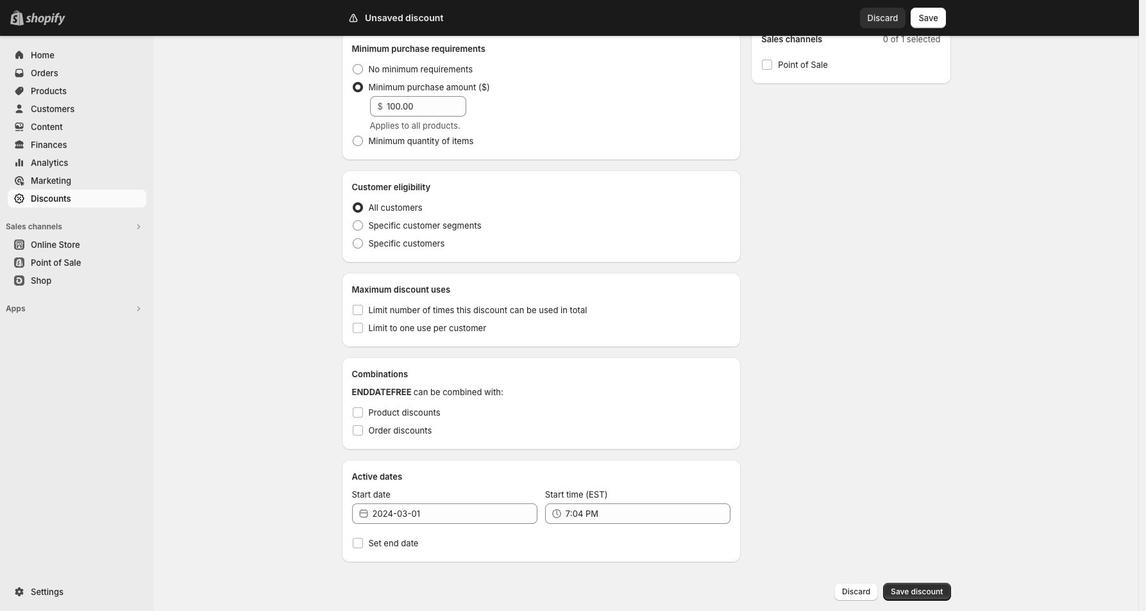Task type: describe. For each thing, give the bounding box(es) containing it.
Enter time text field
[[566, 504, 731, 525]]



Task type: vqa. For each thing, say whether or not it's contained in the screenshot.
YYYY-MM-DD text box
yes



Task type: locate. For each thing, give the bounding box(es) containing it.
YYYY-MM-DD text field
[[372, 504, 537, 525]]

0.00 text field
[[387, 96, 466, 117]]

shopify image
[[26, 13, 65, 26]]



